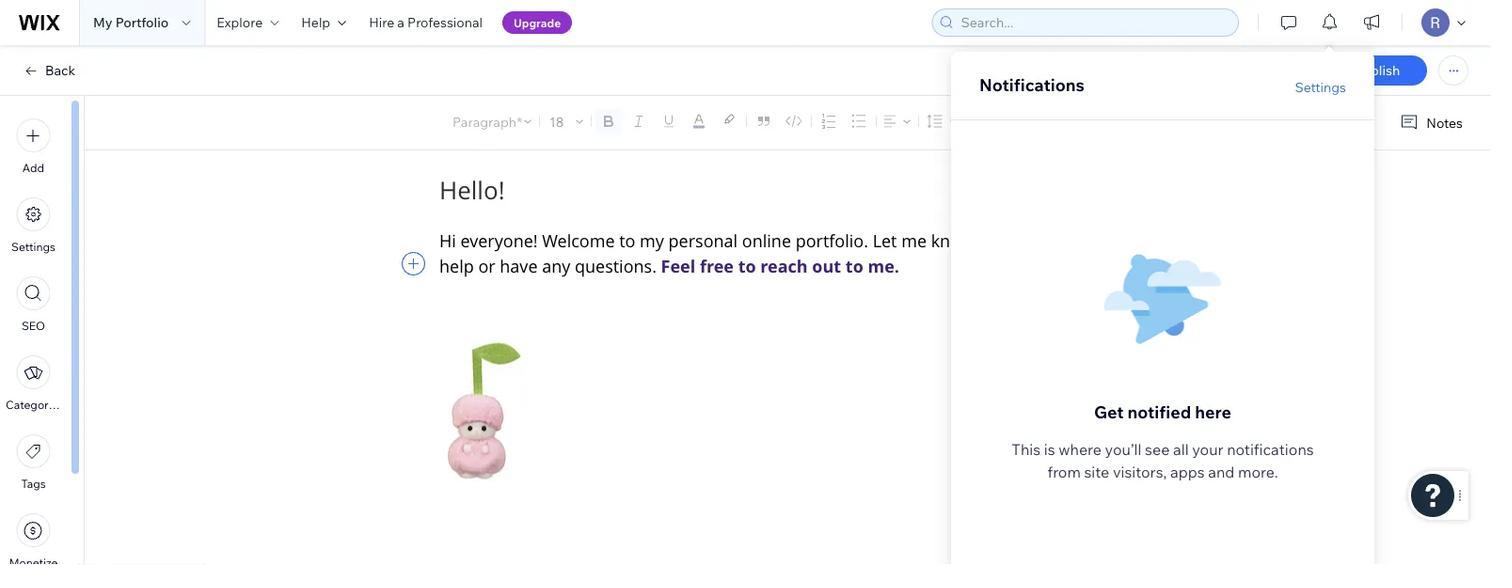 Task type: locate. For each thing, give the bounding box(es) containing it.
settings left publish
[[1295, 79, 1346, 95]]

to
[[619, 229, 635, 252], [738, 255, 756, 278], [846, 255, 864, 278]]

settings button
[[1295, 79, 1346, 95], [11, 198, 55, 254]]

settings
[[1295, 79, 1346, 95], [11, 240, 55, 254]]

me
[[901, 229, 927, 252]]

explore
[[217, 14, 263, 31]]

portfolio
[[115, 14, 169, 31]]

settings button down add
[[11, 198, 55, 254]]

notes
[[1427, 114, 1463, 131]]

menu
[[0, 107, 67, 565]]

seo button
[[16, 277, 50, 333]]

paragraph
[[453, 113, 516, 130]]

hire
[[369, 14, 394, 31]]

out
[[812, 255, 841, 278]]

Search... field
[[955, 9, 1233, 36]]

tags
[[21, 477, 46, 491]]

tags button
[[16, 435, 50, 491]]

1 horizontal spatial any
[[1070, 229, 1098, 252]]

settings up seo button
[[11, 240, 55, 254]]

this is where you'll see all your notifications from site visitors, apps and more.
[[1012, 440, 1314, 482]]

1 horizontal spatial settings button
[[1295, 79, 1346, 95]]

questions.
[[575, 255, 657, 277]]

all
[[1173, 440, 1189, 459]]

to inside hi everyone! welcome to my personal online portfolio. let me know if you need any help or have any questions.
[[619, 229, 635, 252]]

any
[[1070, 229, 1098, 252], [542, 255, 570, 277]]

any right need
[[1070, 229, 1098, 252]]

1 horizontal spatial settings
[[1295, 79, 1346, 95]]

0 horizontal spatial any
[[542, 255, 570, 277]]

0 horizontal spatial settings button
[[11, 198, 55, 254]]

free
[[700, 255, 734, 278]]

help
[[301, 14, 330, 31]]

notified
[[1128, 401, 1191, 422]]

where
[[1059, 440, 1102, 459]]

professional
[[408, 14, 483, 31]]

any down welcome
[[542, 255, 570, 277]]

1 vertical spatial settings button
[[11, 198, 55, 254]]

see
[[1145, 440, 1170, 459]]

0 horizontal spatial settings
[[11, 240, 55, 254]]

settings button left publish
[[1295, 79, 1346, 95]]

hi
[[439, 229, 456, 252]]

hire a professional link
[[358, 0, 494, 45]]

to right free
[[738, 255, 756, 278]]

hire a professional
[[369, 14, 483, 31]]

add
[[22, 161, 44, 175]]

0 vertical spatial any
[[1070, 229, 1098, 252]]

0 vertical spatial settings
[[1295, 79, 1346, 95]]

everyone!
[[461, 229, 538, 252]]

help button
[[290, 0, 358, 45]]

back button
[[23, 62, 75, 79]]

online
[[742, 229, 791, 252]]

you'll
[[1105, 440, 1142, 459]]

to right out at top right
[[846, 255, 864, 278]]

portfolio.
[[796, 229, 868, 252]]

hi everyone! welcome to my personal online portfolio. let me know if you need any help or have any questions.
[[439, 229, 1103, 277]]

to left my
[[619, 229, 635, 252]]

personal
[[669, 229, 738, 252]]

publish
[[1354, 62, 1400, 79]]

1 vertical spatial settings
[[11, 240, 55, 254]]

publish button
[[1328, 56, 1427, 86]]

seo
[[22, 319, 45, 333]]

0 vertical spatial settings button
[[1295, 79, 1346, 95]]

settings inside 'menu'
[[11, 240, 55, 254]]

get
[[1094, 401, 1124, 422]]

0 horizontal spatial to
[[619, 229, 635, 252]]



Task type: describe. For each thing, give the bounding box(es) containing it.
help
[[439, 255, 474, 277]]

from
[[1048, 463, 1081, 482]]

feel
[[661, 255, 696, 278]]

get notified here
[[1094, 401, 1232, 422]]

know
[[931, 229, 973, 252]]

welcome
[[542, 229, 615, 252]]

upgrade
[[514, 16, 561, 30]]

back
[[45, 62, 75, 79]]

1 horizontal spatial to
[[738, 255, 756, 278]]

*
[[517, 113, 522, 130]]

site
[[1084, 463, 1110, 482]]

notifications
[[979, 74, 1085, 95]]

this
[[1012, 440, 1041, 459]]

categories button
[[6, 356, 63, 412]]

my
[[93, 14, 112, 31]]

and
[[1208, 463, 1235, 482]]

Add a Catchy Title text field
[[439, 174, 1123, 207]]

here
[[1195, 401, 1232, 422]]

notes button
[[1393, 110, 1469, 135]]

1 vertical spatial any
[[542, 255, 570, 277]]

upgrade button
[[502, 11, 572, 34]]

need
[[1026, 229, 1066, 252]]

your
[[1192, 440, 1224, 459]]

notifications
[[1227, 440, 1314, 459]]

my portfolio
[[93, 14, 169, 31]]

categories
[[6, 398, 63, 412]]

2 horizontal spatial to
[[846, 255, 864, 278]]

more.
[[1238, 463, 1278, 482]]

have
[[500, 255, 538, 277]]

feel free to reach out to me.
[[661, 255, 899, 278]]

apps
[[1170, 463, 1205, 482]]

me.
[[868, 255, 899, 278]]

settings button inside 'menu'
[[11, 198, 55, 254]]

or
[[478, 255, 495, 277]]

visitors,
[[1113, 463, 1167, 482]]

a
[[397, 14, 405, 31]]

is
[[1044, 440, 1055, 459]]

menu containing add
[[0, 107, 67, 565]]

my
[[640, 229, 664, 252]]

paragraph *
[[453, 113, 522, 130]]

if
[[978, 229, 988, 252]]

you
[[992, 229, 1021, 252]]

let
[[873, 229, 897, 252]]

add button
[[16, 119, 50, 175]]

reach
[[760, 255, 808, 278]]



Task type: vqa. For each thing, say whether or not it's contained in the screenshot.
Search... field
yes



